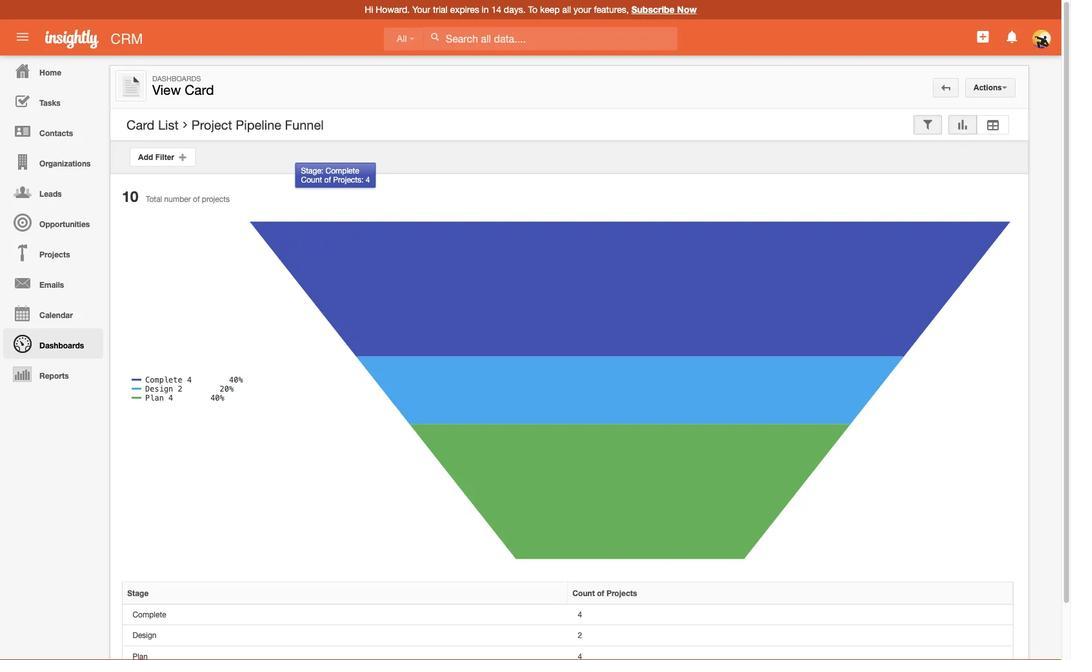 Task type: describe. For each thing, give the bounding box(es) containing it.
chart image
[[957, 120, 969, 129]]

1 vertical spatial of
[[193, 195, 200, 204]]

home link
[[3, 56, 103, 86]]

back image
[[942, 83, 951, 92]]

row containing design
[[123, 626, 1013, 646]]

trial
[[433, 4, 448, 15]]

add
[[138, 153, 153, 161]]

2
[[578, 631, 582, 640]]

emails
[[39, 280, 64, 289]]

projects:
[[333, 175, 364, 184]]

list
[[158, 117, 179, 132]]

design cell
[[123, 626, 568, 646]]

stage
[[127, 589, 149, 598]]

complete inside cell
[[133, 610, 166, 619]]

funnel
[[285, 117, 324, 132]]

now
[[677, 4, 697, 15]]

all
[[562, 4, 571, 15]]

add filter link
[[130, 147, 196, 167]]

filter image
[[922, 120, 934, 129]]

calendar link
[[3, 298, 103, 329]]

project
[[192, 117, 232, 132]]

dashboards for dashboards
[[39, 341, 84, 350]]

all
[[397, 34, 407, 44]]

count inside 'stage: complete count of projects: 4'
[[301, 175, 322, 184]]

0 vertical spatial projects
[[39, 250, 70, 259]]

to
[[528, 4, 538, 15]]

dashboards link
[[3, 329, 103, 359]]

opportunities link
[[3, 207, 103, 238]]

tasks
[[39, 98, 60, 107]]

total number of projects
[[146, 195, 230, 204]]

4 cell
[[568, 605, 1013, 626]]

your
[[574, 4, 592, 15]]

row group containing complete
[[123, 605, 1013, 660]]

card image
[[118, 73, 144, 99]]

card inside dashboards view card
[[185, 82, 214, 98]]

pipeline
[[236, 117, 281, 132]]

organizations link
[[3, 147, 103, 177]]

Search all data.... text field
[[423, 27, 678, 50]]

keep
[[540, 4, 560, 15]]

howard.
[[376, 4, 410, 15]]

actions
[[974, 83, 1002, 92]]

hi howard. your trial expires in 14 days. to keep all your features, subscribe now
[[365, 4, 697, 15]]

projects
[[202, 195, 230, 204]]

opportunities
[[39, 219, 90, 229]]

organizations
[[39, 159, 91, 168]]

reports link
[[3, 359, 103, 389]]

navigation containing home
[[0, 56, 103, 389]]

4 inside 'stage: complete count of projects: 4'
[[366, 175, 370, 184]]

emails link
[[3, 268, 103, 298]]



Task type: vqa. For each thing, say whether or not it's contained in the screenshot.
Stage:
yes



Task type: locate. For each thing, give the bounding box(es) containing it.
2 cell from the left
[[568, 646, 1013, 660]]

stage: complete count of projects: 4
[[301, 166, 370, 184]]

1 vertical spatial projects
[[607, 589, 637, 598]]

0 vertical spatial 4
[[366, 175, 370, 184]]

row containing complete
[[123, 605, 1013, 626]]

stage:
[[301, 166, 323, 175]]

dashboards for dashboards view card
[[152, 74, 201, 83]]

card right view
[[185, 82, 214, 98]]

0 horizontal spatial complete
[[133, 610, 166, 619]]

1 vertical spatial card
[[127, 117, 154, 132]]

projects inside row
[[607, 589, 637, 598]]

in
[[482, 4, 489, 15]]

1 horizontal spatial count
[[573, 589, 595, 598]]

dashboards up the reports link
[[39, 341, 84, 350]]

2 vertical spatial of
[[597, 589, 605, 598]]

view
[[152, 82, 181, 98]]

of inside 'stage: complete count of projects: 4'
[[324, 175, 331, 184]]

home
[[39, 68, 61, 77]]

3 row from the top
[[123, 626, 1013, 646]]

card
[[185, 82, 214, 98], [127, 117, 154, 132]]

card list
[[127, 117, 179, 132]]

design
[[133, 631, 157, 640]]

1 row from the top
[[123, 582, 1013, 605]]

reports
[[39, 371, 69, 380]]

1 cell from the left
[[123, 646, 568, 660]]

complete up the design
[[133, 610, 166, 619]]

add filter
[[138, 153, 179, 161]]

contacts link
[[3, 116, 103, 147]]

1 horizontal spatial card
[[185, 82, 214, 98]]

0 vertical spatial complete
[[326, 166, 359, 175]]

filter
[[155, 153, 174, 161]]

of inside row
[[597, 589, 605, 598]]

complete cell
[[123, 605, 568, 626]]

dashboards right card icon
[[152, 74, 201, 83]]

hi
[[365, 4, 373, 15]]

projects
[[39, 250, 70, 259], [607, 589, 637, 598]]

count up 2
[[573, 589, 595, 598]]

14
[[491, 4, 502, 15]]

0 vertical spatial dashboards
[[152, 74, 201, 83]]

0 horizontal spatial count
[[301, 175, 322, 184]]

cell
[[123, 646, 568, 660], [568, 646, 1013, 660]]

of
[[324, 175, 331, 184], [193, 195, 200, 204], [597, 589, 605, 598]]

cell down complete cell
[[123, 646, 568, 660]]

1 vertical spatial complete
[[133, 610, 166, 619]]

expires
[[450, 4, 479, 15]]

0 horizontal spatial card
[[127, 117, 154, 132]]

0 horizontal spatial 4
[[366, 175, 370, 184]]

subscribe
[[632, 4, 675, 15]]

1 horizontal spatial projects
[[607, 589, 637, 598]]

number
[[164, 195, 191, 204]]

1 horizontal spatial 4
[[578, 610, 582, 619]]

1 vertical spatial count
[[573, 589, 595, 598]]

project pipeline funnel
[[192, 117, 324, 132]]

your
[[412, 4, 431, 15]]

4
[[366, 175, 370, 184], [578, 610, 582, 619]]

plus image
[[179, 153, 188, 162]]

dashboards inside dashboards view card
[[152, 74, 201, 83]]

1 horizontal spatial of
[[324, 175, 331, 184]]

count of projects
[[573, 589, 637, 598]]

1 horizontal spatial dashboards
[[152, 74, 201, 83]]

1 vertical spatial 4
[[578, 610, 582, 619]]

4 row from the top
[[123, 646, 1013, 660]]

dashboards view card
[[152, 74, 214, 98]]

4 inside 4 "cell"
[[578, 610, 582, 619]]

1 vertical spatial dashboards
[[39, 341, 84, 350]]

days.
[[504, 4, 526, 15]]

0 horizontal spatial dashboards
[[39, 341, 84, 350]]

row group
[[123, 605, 1013, 660]]

leads link
[[3, 177, 103, 207]]

2 row from the top
[[123, 605, 1013, 626]]

crm
[[111, 30, 143, 47]]

tasks link
[[3, 86, 103, 116]]

actions button
[[966, 78, 1016, 97]]

notifications image
[[1005, 29, 1020, 45]]

all link
[[384, 27, 423, 51]]

count down stage:
[[301, 175, 322, 184]]

10
[[122, 188, 139, 205]]

4 right projects:
[[366, 175, 370, 184]]

calendar
[[39, 310, 73, 320]]

complete up projects:
[[326, 166, 359, 175]]

total
[[146, 195, 162, 204]]

count inside row
[[573, 589, 595, 598]]

0 vertical spatial card
[[185, 82, 214, 98]]

features,
[[594, 4, 629, 15]]

complete
[[326, 166, 359, 175], [133, 610, 166, 619]]

1 horizontal spatial complete
[[326, 166, 359, 175]]

cell down 4 "cell"
[[568, 646, 1013, 660]]

contacts
[[39, 128, 73, 137]]

2 cell
[[568, 626, 1013, 646]]

card list link
[[127, 117, 179, 133]]

projects link
[[3, 238, 103, 268]]

row containing stage
[[123, 582, 1013, 605]]

white image
[[430, 32, 439, 41]]

4 up 2
[[578, 610, 582, 619]]

0 horizontal spatial projects
[[39, 250, 70, 259]]

0 horizontal spatial of
[[193, 195, 200, 204]]

subscribe now link
[[632, 4, 697, 15]]

table image
[[986, 120, 1001, 129]]

row
[[123, 582, 1013, 605], [123, 605, 1013, 626], [123, 626, 1013, 646], [123, 646, 1013, 660]]

complete inside 'stage: complete count of projects: 4'
[[326, 166, 359, 175]]

navigation
[[0, 56, 103, 389]]

card left list
[[127, 117, 154, 132]]

0 vertical spatial of
[[324, 175, 331, 184]]

count
[[301, 175, 322, 184], [573, 589, 595, 598]]

0 vertical spatial count
[[301, 175, 322, 184]]

dashboards
[[152, 74, 201, 83], [39, 341, 84, 350]]

2 horizontal spatial of
[[597, 589, 605, 598]]

leads
[[39, 189, 62, 198]]



